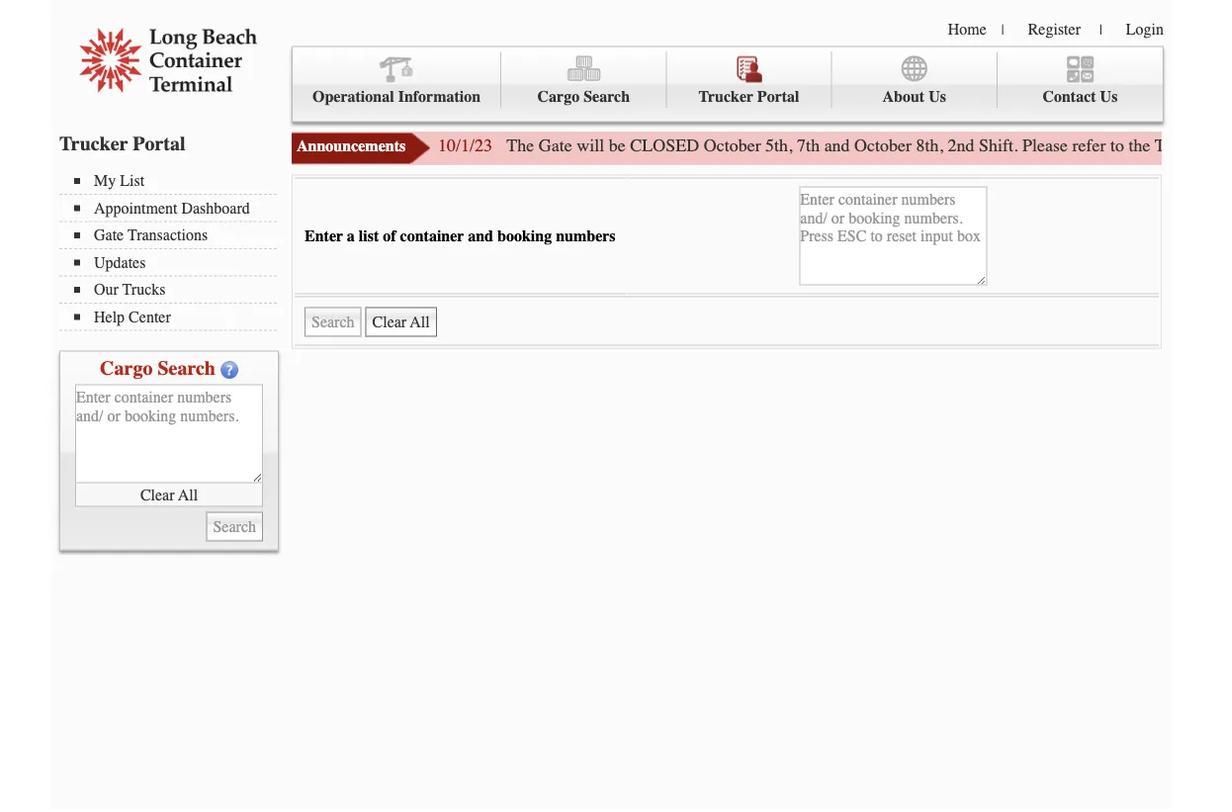 Task type: vqa. For each thing, say whether or not it's contained in the screenshot.
Cargo Search link at the top of page
yes



Task type: locate. For each thing, give the bounding box(es) containing it.
0 horizontal spatial |
[[1002, 22, 1005, 38]]

0 horizontal spatial search
[[158, 357, 216, 379]]

a
[[347, 227, 355, 245]]

Enter container numbers and/ or booking numbers. Press ESC to reset input box text field
[[800, 186, 988, 285]]

us right contact
[[1101, 88, 1118, 106]]

my
[[94, 172, 116, 190]]

the
[[1129, 136, 1151, 156]]

about
[[883, 88, 925, 106]]

announcements
[[297, 137, 406, 155]]

cargo search up will
[[538, 88, 630, 106]]

1 | from the left
[[1002, 22, 1005, 38]]

1 horizontal spatial |
[[1100, 22, 1103, 38]]

cargo
[[538, 88, 580, 106], [100, 357, 153, 379]]

truck
[[1155, 136, 1197, 156]]

search down "help center" link in the top of the page
[[158, 357, 216, 379]]

0 horizontal spatial october
[[704, 136, 761, 156]]

2 october from the left
[[855, 136, 912, 156]]

gat
[[1201, 136, 1224, 156]]

2 | from the left
[[1100, 22, 1103, 38]]

1 vertical spatial trucker portal
[[59, 132, 186, 155]]

1 horizontal spatial menu bar
[[292, 46, 1164, 122]]

home
[[948, 20, 987, 38]]

0 horizontal spatial and
[[468, 227, 494, 245]]

register link
[[1028, 20, 1081, 38]]

2 us from the left
[[1101, 88, 1118, 106]]

appointment
[[94, 199, 178, 217]]

operational information link
[[293, 52, 502, 108]]

0 horizontal spatial menu bar
[[59, 170, 287, 331]]

cargo down help
[[100, 357, 153, 379]]

operational
[[313, 88, 394, 106]]

cargo search
[[538, 88, 630, 106], [100, 357, 216, 379]]

our
[[94, 280, 119, 299]]

gate up the updates
[[94, 226, 124, 244]]

1 horizontal spatial and
[[825, 136, 850, 156]]

1 horizontal spatial gate
[[539, 136, 572, 156]]

portal up "5th,"
[[758, 88, 800, 106]]

1 vertical spatial gate
[[94, 226, 124, 244]]

1 vertical spatial trucker
[[59, 132, 128, 155]]

1 vertical spatial menu bar
[[59, 170, 287, 331]]

1 horizontal spatial trucker portal
[[699, 88, 800, 106]]

trucker
[[699, 88, 754, 106], [59, 132, 128, 155]]

our trucks link
[[74, 280, 277, 299]]

search up be
[[584, 88, 630, 106]]

trucker portal up "5th,"
[[699, 88, 800, 106]]

enter a list of container and booking numbers
[[305, 227, 616, 245]]

0 horizontal spatial gate
[[94, 226, 124, 244]]

0 vertical spatial menu bar
[[292, 46, 1164, 122]]

october left 8th,
[[855, 136, 912, 156]]

search
[[584, 88, 630, 106], [158, 357, 216, 379]]

1 horizontal spatial us
[[1101, 88, 1118, 106]]

gate right the
[[539, 136, 572, 156]]

will
[[577, 136, 605, 156]]

contact us link
[[998, 52, 1163, 108]]

and left booking
[[468, 227, 494, 245]]

and
[[825, 136, 850, 156], [468, 227, 494, 245]]

1 horizontal spatial cargo search
[[538, 88, 630, 106]]

0 vertical spatial portal
[[758, 88, 800, 106]]

None button
[[366, 307, 437, 337]]

refer
[[1073, 136, 1106, 156]]

the
[[507, 136, 534, 156]]

1 horizontal spatial search
[[584, 88, 630, 106]]

login
[[1126, 20, 1164, 38]]

portal up my list link
[[133, 132, 186, 155]]

information
[[398, 88, 481, 106]]

| right home link
[[1002, 22, 1005, 38]]

operational information
[[313, 88, 481, 106]]

1 vertical spatial and
[[468, 227, 494, 245]]

1 horizontal spatial october
[[855, 136, 912, 156]]

1 horizontal spatial trucker
[[699, 88, 754, 106]]

1 vertical spatial cargo
[[100, 357, 153, 379]]

8th,
[[917, 136, 944, 156]]

enter
[[305, 227, 343, 245]]

us right about
[[929, 88, 947, 106]]

1 horizontal spatial portal
[[758, 88, 800, 106]]

of
[[383, 227, 396, 245]]

and right the 7th
[[825, 136, 850, 156]]

updates
[[94, 253, 146, 272]]

| left login link
[[1100, 22, 1103, 38]]

1 us from the left
[[929, 88, 947, 106]]

0 vertical spatial and
[[825, 136, 850, 156]]

my list link
[[74, 172, 277, 190]]

None submit
[[305, 307, 362, 337], [206, 512, 263, 542], [305, 307, 362, 337], [206, 512, 263, 542]]

help center link
[[74, 308, 277, 326]]

help
[[94, 308, 125, 326]]

appointment dashboard link
[[74, 199, 277, 217]]

trucker portal link
[[667, 52, 833, 108]]

please
[[1023, 136, 1068, 156]]

0 horizontal spatial us
[[929, 88, 947, 106]]

cargo up will
[[538, 88, 580, 106]]

portal
[[758, 88, 800, 106], [133, 132, 186, 155]]

0 vertical spatial trucker
[[699, 88, 754, 106]]

updates link
[[74, 253, 277, 272]]

gate
[[539, 136, 572, 156], [94, 226, 124, 244]]

cargo search down center
[[100, 357, 216, 379]]

0 horizontal spatial portal
[[133, 132, 186, 155]]

trucker up closed
[[699, 88, 754, 106]]

booking
[[498, 227, 552, 245]]

0 vertical spatial cargo
[[538, 88, 580, 106]]

transactions
[[128, 226, 208, 244]]

trucker portal
[[699, 88, 800, 106], [59, 132, 186, 155]]

trucker portal up list
[[59, 132, 186, 155]]

us
[[929, 88, 947, 106], [1101, 88, 1118, 106]]

about us link
[[833, 52, 998, 108]]

be
[[609, 136, 626, 156]]

|
[[1002, 22, 1005, 38], [1100, 22, 1103, 38]]

october
[[704, 136, 761, 156], [855, 136, 912, 156]]

0 vertical spatial trucker portal
[[699, 88, 800, 106]]

0 horizontal spatial cargo search
[[100, 357, 216, 379]]

my list appointment dashboard gate transactions updates our trucks help center
[[94, 172, 250, 326]]

cargo search link
[[502, 52, 667, 108]]

menu bar
[[292, 46, 1164, 122], [59, 170, 287, 331]]

october left "5th,"
[[704, 136, 761, 156]]

register
[[1028, 20, 1081, 38]]

trucker up my
[[59, 132, 128, 155]]



Task type: describe. For each thing, give the bounding box(es) containing it.
clear all button
[[75, 483, 263, 507]]

0 vertical spatial search
[[584, 88, 630, 106]]

trucker portal menu item
[[667, 52, 833, 108]]

menu bar containing my list
[[59, 170, 287, 331]]

closed
[[630, 136, 700, 156]]

0 horizontal spatial cargo
[[100, 357, 153, 379]]

us for about us
[[929, 88, 947, 106]]

trucks
[[122, 280, 166, 299]]

5th,
[[766, 136, 793, 156]]

contact
[[1043, 88, 1097, 106]]

contact us
[[1043, 88, 1118, 106]]

list
[[120, 172, 145, 190]]

portal inside 'menu item'
[[758, 88, 800, 106]]

home link
[[948, 20, 987, 38]]

trucker inside trucker portal link
[[699, 88, 754, 106]]

0 horizontal spatial trucker
[[59, 132, 128, 155]]

10/1/23
[[438, 136, 493, 156]]

dashboard
[[181, 199, 250, 217]]

1 vertical spatial search
[[158, 357, 216, 379]]

0 horizontal spatial trucker portal
[[59, 132, 186, 155]]

clear
[[140, 485, 175, 504]]

to
[[1111, 136, 1125, 156]]

0 vertical spatial cargo search
[[538, 88, 630, 106]]

all
[[178, 485, 198, 504]]

about us
[[883, 88, 947, 106]]

trucker portal inside 'menu item'
[[699, 88, 800, 106]]

center
[[129, 308, 171, 326]]

gate inside the my list appointment dashboard gate transactions updates our trucks help center
[[94, 226, 124, 244]]

shift.
[[979, 136, 1018, 156]]

0 vertical spatial gate
[[539, 136, 572, 156]]

2nd
[[948, 136, 975, 156]]

clear all
[[140, 485, 198, 504]]

1 vertical spatial cargo search
[[100, 357, 216, 379]]

1 vertical spatial portal
[[133, 132, 186, 155]]

login link
[[1126, 20, 1164, 38]]

container
[[400, 227, 464, 245]]

us for contact us
[[1101, 88, 1118, 106]]

1 horizontal spatial cargo
[[538, 88, 580, 106]]

Enter container numbers and/ or booking numbers.  text field
[[75, 384, 263, 483]]

list
[[359, 227, 379, 245]]

menu bar containing operational information
[[292, 46, 1164, 122]]

7th
[[797, 136, 820, 156]]

10/1/23 the gate will be closed october 5th, 7th and october 8th, 2nd shift. please refer to the truck gat
[[438, 136, 1224, 156]]

numbers
[[556, 227, 616, 245]]

gate transactions link
[[74, 226, 277, 244]]

1 october from the left
[[704, 136, 761, 156]]



